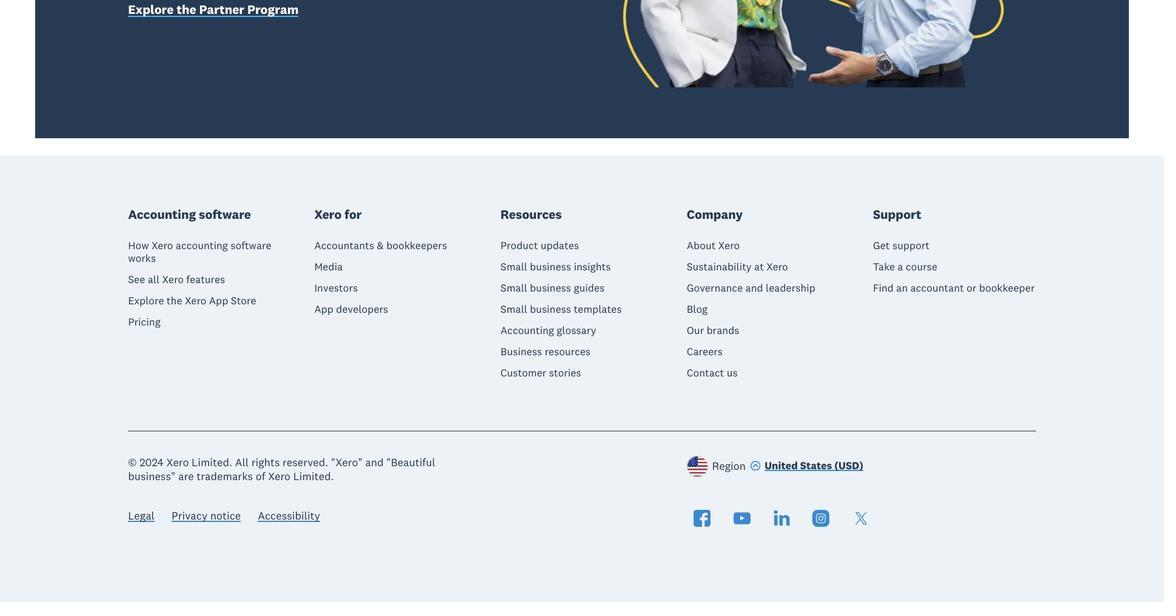 Task type: describe. For each thing, give the bounding box(es) containing it.
blog
[[687, 303, 708, 316]]

explore the partner program link
[[128, 1, 477, 21]]

explore for explore the partner program
[[128, 1, 174, 18]]

xero up sustainability at xero link
[[719, 239, 740, 252]]

governance and leadership
[[687, 282, 816, 295]]

"beautiful
[[387, 456, 435, 470]]

united states (usd)
[[765, 459, 864, 472]]

1 horizontal spatial app
[[314, 303, 334, 316]]

xero right all
[[162, 273, 184, 286]]

about xero
[[687, 239, 740, 252]]

app developers
[[314, 303, 388, 316]]

product updates link
[[501, 239, 579, 252]]

accountant
[[911, 282, 964, 295]]

business for guides
[[530, 282, 571, 295]]

0 vertical spatial software
[[199, 206, 251, 223]]

a
[[898, 260, 903, 274]]

contact us
[[687, 366, 738, 380]]

take a course link
[[873, 260, 938, 274]]

glossary
[[557, 324, 596, 337]]

bookkeeper
[[979, 282, 1035, 295]]

youtube image
[[734, 510, 751, 527]]

about xero link
[[687, 239, 740, 252]]

brands
[[707, 324, 740, 337]]

us
[[727, 366, 738, 380]]

states
[[800, 459, 832, 472]]

instagram image
[[813, 510, 830, 527]]

united states (usd) button
[[750, 459, 864, 475]]

pricing link
[[128, 316, 161, 329]]

linkedin image
[[773, 510, 790, 527]]

legal
[[128, 509, 155, 523]]

0 vertical spatial and
[[746, 282, 763, 295]]

customer stories
[[501, 366, 581, 380]]

resources
[[501, 206, 562, 223]]

accounting glossary
[[501, 324, 596, 337]]

updates
[[541, 239, 579, 252]]

product updates
[[501, 239, 579, 252]]

accountants speaking to each other image
[[594, 0, 1036, 87]]

xero right 2024
[[167, 456, 189, 470]]

our brands
[[687, 324, 740, 337]]

blog link
[[687, 303, 708, 316]]

how
[[128, 239, 149, 252]]

bookkeepers
[[387, 239, 447, 252]]

the current region is united states image
[[687, 456, 708, 477]]

explore for explore the xero app store
[[128, 294, 164, 308]]

careers
[[687, 345, 723, 359]]

xero inside how xero accounting software works
[[152, 239, 173, 252]]

our
[[687, 324, 704, 337]]

course
[[906, 260, 938, 274]]

(usd)
[[835, 459, 864, 472]]

0 horizontal spatial limited.
[[192, 456, 232, 470]]

of
[[256, 469, 265, 483]]

accountants & bookkeepers
[[314, 239, 447, 252]]

investors
[[314, 282, 358, 295]]

insights
[[574, 260, 611, 274]]

stories
[[549, 366, 581, 380]]

take
[[873, 260, 895, 274]]

accounting for accounting software
[[128, 206, 196, 223]]

sustainability at xero link
[[687, 260, 788, 274]]

accountants & bookkeepers link
[[314, 239, 447, 252]]

small business templates
[[501, 303, 622, 316]]

business resources
[[501, 345, 591, 359]]

product
[[501, 239, 538, 252]]

accounting
[[176, 239, 228, 252]]

customer
[[501, 366, 547, 380]]

support
[[893, 239, 930, 252]]

legal link
[[128, 509, 155, 525]]

store
[[231, 294, 256, 308]]

careers link
[[687, 345, 723, 359]]

take a course
[[873, 260, 938, 274]]

accountants
[[314, 239, 374, 252]]

an
[[897, 282, 908, 295]]

small for small business insights
[[501, 260, 527, 274]]

accessibility
[[258, 509, 320, 523]]

united
[[765, 459, 798, 472]]

about
[[687, 239, 716, 252]]

privacy
[[172, 509, 207, 523]]

and inside © 2024 xero limited. all rights reserved. "xero" and "beautiful business" are trademarks of xero limited.
[[365, 456, 384, 470]]

company
[[687, 206, 743, 223]]

our brands link
[[687, 324, 740, 337]]

privacy notice
[[172, 509, 241, 523]]

all
[[148, 273, 160, 286]]

find an accountant or bookkeeper link
[[873, 282, 1035, 295]]



Task type: locate. For each thing, give the bounding box(es) containing it.
accounting glossary link
[[501, 324, 596, 337]]

see
[[128, 273, 145, 286]]

governance and leadership link
[[687, 282, 816, 295]]

3 small from the top
[[501, 303, 527, 316]]

business down small business guides
[[530, 303, 571, 316]]

0 vertical spatial accounting
[[128, 206, 196, 223]]

2 vertical spatial small
[[501, 303, 527, 316]]

accounting for accounting glossary
[[501, 324, 554, 337]]

software right accounting
[[231, 239, 271, 252]]

business up small business guides
[[530, 260, 571, 274]]

accounting software
[[128, 206, 251, 223]]

find an accountant or bookkeeper
[[873, 282, 1035, 295]]

app down features
[[209, 294, 228, 308]]

get
[[873, 239, 890, 252]]

pricing
[[128, 316, 161, 329]]

0 vertical spatial small
[[501, 260, 527, 274]]

software inside how xero accounting software works
[[231, 239, 271, 252]]

at
[[754, 260, 764, 274]]

guides
[[574, 282, 605, 295]]

app developers link
[[314, 303, 388, 316]]

explore the xero app store
[[128, 294, 256, 308]]

how xero accounting software works link
[[128, 239, 291, 265]]

all
[[235, 456, 249, 470]]

get support link
[[873, 239, 930, 252]]

1 vertical spatial explore
[[128, 294, 164, 308]]

templates
[[574, 303, 622, 316]]

0 horizontal spatial app
[[209, 294, 228, 308]]

xero down features
[[185, 294, 206, 308]]

3 business from the top
[[530, 303, 571, 316]]

facebook image
[[694, 510, 711, 527]]

app down investors link
[[314, 303, 334, 316]]

partner
[[199, 1, 245, 18]]

xero right of
[[268, 469, 291, 483]]

the for xero
[[167, 294, 182, 308]]

privacy notice link
[[172, 509, 241, 525]]

limited. up accessibility
[[293, 469, 334, 483]]

business
[[530, 260, 571, 274], [530, 282, 571, 295], [530, 303, 571, 316]]

find
[[873, 282, 894, 295]]

small business templates link
[[501, 303, 622, 316]]

1 vertical spatial business
[[530, 282, 571, 295]]

get support
[[873, 239, 930, 252]]

see all xero features link
[[128, 273, 225, 286]]

© 2024 xero limited. all rights reserved. "xero" and "beautiful business" are trademarks of xero limited.
[[128, 456, 435, 483]]

trademarks
[[197, 469, 253, 483]]

small business insights
[[501, 260, 611, 274]]

2 business from the top
[[530, 282, 571, 295]]

1 vertical spatial software
[[231, 239, 271, 252]]

xero for
[[314, 206, 362, 223]]

resources
[[545, 345, 591, 359]]

accounting up business at bottom
[[501, 324, 554, 337]]

business
[[501, 345, 542, 359]]

©
[[128, 456, 137, 470]]

xero
[[314, 206, 342, 223], [152, 239, 173, 252], [719, 239, 740, 252], [767, 260, 788, 274], [162, 273, 184, 286], [185, 294, 206, 308], [167, 456, 189, 470], [268, 469, 291, 483]]

works
[[128, 252, 156, 265]]

1 small from the top
[[501, 260, 527, 274]]

and
[[746, 282, 763, 295], [365, 456, 384, 470]]

the down see all xero features
[[167, 294, 182, 308]]

sustainability at xero
[[687, 260, 788, 274]]

0 horizontal spatial accounting
[[128, 206, 196, 223]]

software
[[199, 206, 251, 223], [231, 239, 271, 252]]

for
[[345, 206, 362, 223]]

app
[[209, 294, 228, 308], [314, 303, 334, 316]]

small business guides link
[[501, 282, 605, 295]]

business for templates
[[530, 303, 571, 316]]

accounting
[[128, 206, 196, 223], [501, 324, 554, 337]]

customer stories link
[[501, 366, 581, 380]]

the
[[177, 1, 196, 18], [167, 294, 182, 308]]

&
[[377, 239, 384, 252]]

"xero"
[[331, 456, 363, 470]]

or
[[967, 282, 977, 295]]

2 small from the top
[[501, 282, 527, 295]]

investors link
[[314, 282, 358, 295]]

2 vertical spatial business
[[530, 303, 571, 316]]

sustainability
[[687, 260, 752, 274]]

software up accounting
[[199, 206, 251, 223]]

media link
[[314, 260, 343, 274]]

business resources link
[[501, 345, 591, 359]]

xero right at
[[767, 260, 788, 274]]

limited. left all at the left of the page
[[192, 456, 232, 470]]

2 explore from the top
[[128, 294, 164, 308]]

notice
[[210, 509, 241, 523]]

1 business from the top
[[530, 260, 571, 274]]

developers
[[336, 303, 388, 316]]

leadership
[[766, 282, 816, 295]]

xero left for
[[314, 206, 342, 223]]

business"
[[128, 469, 176, 483]]

1 horizontal spatial and
[[746, 282, 763, 295]]

the for partner
[[177, 1, 196, 18]]

business down small business insights link
[[530, 282, 571, 295]]

0 vertical spatial business
[[530, 260, 571, 274]]

the left the partner
[[177, 1, 196, 18]]

accounting up how
[[128, 206, 196, 223]]

1 vertical spatial the
[[167, 294, 182, 308]]

contact us link
[[687, 366, 738, 380]]

accessibility link
[[258, 509, 320, 525]]

business for insights
[[530, 260, 571, 274]]

1 horizontal spatial limited.
[[293, 469, 334, 483]]

small business insights link
[[501, 260, 611, 274]]

twitter image
[[852, 510, 869, 527]]

rights
[[252, 456, 280, 470]]

features
[[186, 273, 225, 286]]

and right '"xero"'
[[365, 456, 384, 470]]

support
[[873, 206, 922, 223]]

see all xero features
[[128, 273, 225, 286]]

media
[[314, 260, 343, 274]]

0 horizontal spatial and
[[365, 456, 384, 470]]

2024
[[140, 456, 164, 470]]

0 vertical spatial the
[[177, 1, 196, 18]]

and down at
[[746, 282, 763, 295]]

limited.
[[192, 456, 232, 470], [293, 469, 334, 483]]

governance
[[687, 282, 743, 295]]

small for small business guides
[[501, 282, 527, 295]]

explore the xero app store link
[[128, 294, 256, 308]]

contact
[[687, 366, 724, 380]]

0 vertical spatial explore
[[128, 1, 174, 18]]

explore the partner program
[[128, 1, 299, 18]]

1 vertical spatial small
[[501, 282, 527, 295]]

1 horizontal spatial accounting
[[501, 324, 554, 337]]

explore
[[128, 1, 174, 18], [128, 294, 164, 308]]

1 vertical spatial accounting
[[501, 324, 554, 337]]

xero right how
[[152, 239, 173, 252]]

reserved.
[[283, 456, 328, 470]]

small for small business templates
[[501, 303, 527, 316]]

1 explore from the top
[[128, 1, 174, 18]]

1 vertical spatial and
[[365, 456, 384, 470]]



Task type: vqa. For each thing, say whether or not it's contained in the screenshot.
'Find'
yes



